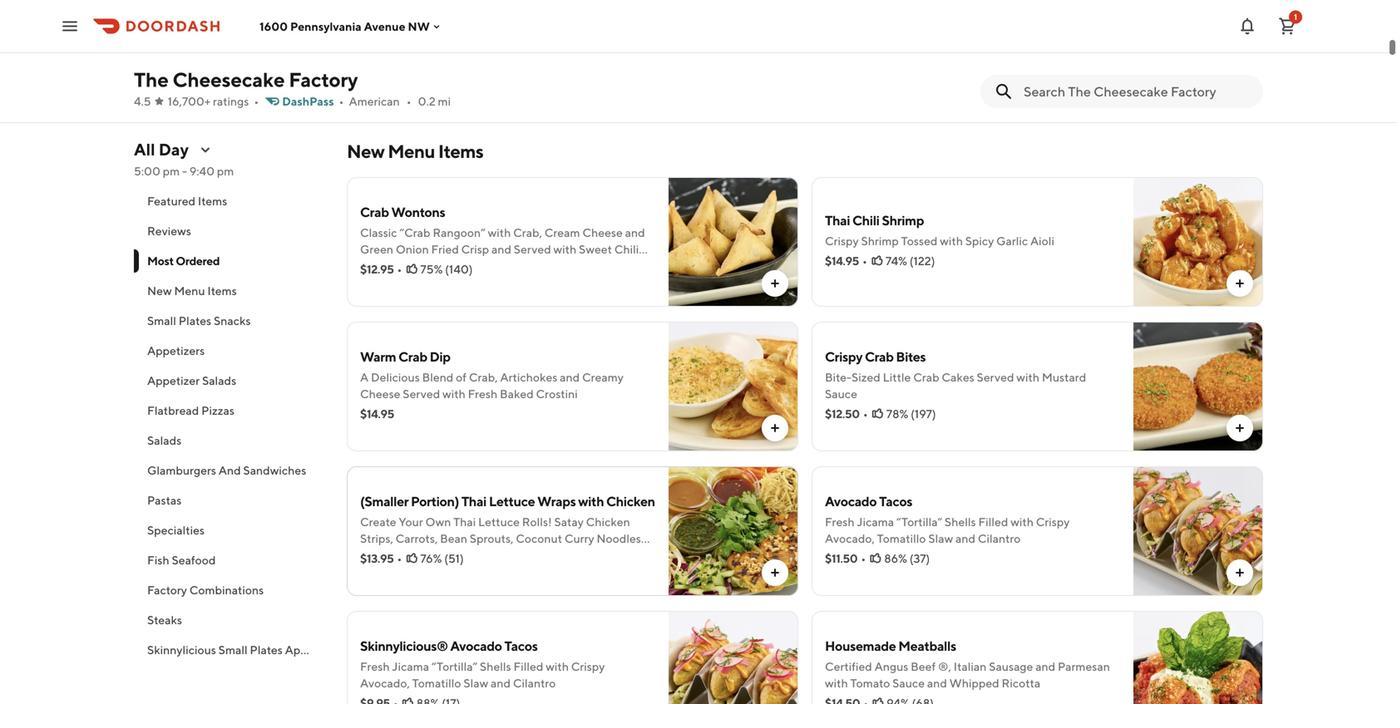 Task type: describe. For each thing, give the bounding box(es) containing it.
cheese inside crab wontons classic "crab rangoon" with crab, cream cheese and green onion fried crisp and served with sweet chili sauce
[[582, 226, 623, 240]]

served inside crispy crumb coated macaroni and cheese balls. served over a creamy marinara sauce
[[657, 51, 694, 65]]

$12.95
[[360, 262, 394, 276]]

new menu items inside button
[[147, 284, 237, 298]]

glamburgers and sandwiches
[[147, 464, 306, 477]]

pineapple upside-down cheesecake pineapple cheesecake between two layers of moist buttery pineapple upside-down cake $11.50
[[347, 13, 624, 85]]

little
[[883, 371, 911, 384]]

certified
[[825, 660, 872, 674]]

0 vertical spatial new
[[347, 141, 385, 162]]

0 horizontal spatial thai
[[461, 494, 487, 509]]

crispy crab bites image
[[1134, 322, 1263, 452]]

1 horizontal spatial appetizers
[[285, 643, 343, 657]]

chili inside thai chili shrimp crispy shrimp tossed with spicy garlic aioli
[[853, 213, 880, 228]]

flatbread pizzas
[[147, 404, 234, 418]]

0 vertical spatial plates
[[179, 314, 211, 328]]

0 vertical spatial items
[[438, 141, 483, 162]]

and inside skinnylicious® avocado tacos fresh jicama "tortilla" shells filled with crispy avocado, tomatillo slaw and cilantro
[[491, 677, 511, 690]]

crispy crumb coated macaroni and cheese balls. served over a creamy marinara sauce
[[657, 35, 919, 65]]

1 vertical spatial plates
[[250, 643, 283, 657]]

crab down bites
[[913, 371, 940, 384]]

steaks
[[147, 613, 182, 627]]

sauce inside crispy crumb coated macaroni and cheese balls. served over a creamy marinara sauce
[[824, 51, 856, 65]]

1 vertical spatial small
[[218, 643, 248, 657]]

crumb
[[693, 35, 730, 48]]

salads inside 'button'
[[202, 374, 236, 388]]

marinara
[[774, 51, 821, 65]]

• for $13.95 •
[[397, 552, 402, 566]]

and inside the warm crab dip a delicious blend of crab, artichokes and creamy cheese served with fresh baked crostini $14.95
[[560, 371, 580, 384]]

wontons
[[391, 204, 445, 220]]

$12.50
[[825, 407, 860, 421]]

crispy crab bites bite-sized little crab cakes served with mustard sauce
[[825, 349, 1086, 401]]

thai chili shrimp crispy shrimp tossed with spicy garlic aioli
[[825, 213, 1055, 248]]

(7)
[[1054, 71, 1068, 85]]

avocado tacos image
[[1134, 467, 1263, 596]]

75%
[[420, 262, 443, 276]]

5:00 pm - 9:40 pm
[[134, 164, 234, 178]]

(51)
[[444, 552, 464, 566]]

avocado, inside skinnylicious® avocado tacos fresh jicama "tortilla" shells filled with crispy avocado, tomatillo slaw and cilantro
[[360, 677, 410, 690]]

garlic
[[997, 234, 1028, 248]]

housemade meatballs certified angus beef ®, italian sausage and parmesan with tomato sauce and whipped ricotta
[[825, 638, 1110, 690]]

$13.95
[[360, 552, 394, 566]]

seafood
[[172, 554, 216, 567]]

2 horizontal spatial cheesecake
[[493, 13, 565, 29]]

cilantro inside skinnylicious® avocado tacos fresh jicama "tortilla" shells filled with crispy avocado, tomatillo slaw and cilantro
[[513, 677, 556, 690]]

1 vertical spatial $11.50
[[825, 552, 858, 566]]

1 items, open order cart image
[[1278, 16, 1297, 36]]

86%
[[884, 552, 907, 566]]

served inside 'crispy crab bites bite-sized little crab cakes served with mustard sauce'
[[977, 371, 1014, 384]]

1600 pennsylvania avenue nw
[[259, 19, 430, 33]]

fish seafood
[[147, 554, 216, 567]]

78%
[[886, 407, 908, 421]]

$10.95
[[967, 71, 1002, 85]]

dashpass
[[282, 94, 334, 108]]

all day
[[134, 140, 189, 159]]

$12.95 •
[[360, 262, 402, 276]]

crab, inside crab wontons classic "crab rangoon" with crab, cream cheese and green onion fried crisp and served with sweet chili sauce
[[513, 226, 542, 240]]

crab, inside the warm crab dip a delicious blend of crab, artichokes and creamy cheese served with fresh baked crostini $14.95
[[469, 371, 498, 384]]

slaw inside skinnylicious® avocado tacos fresh jicama "tortilla" shells filled with crispy avocado, tomatillo slaw and cilantro
[[464, 677, 488, 690]]

0 vertical spatial lemon
[[1140, 35, 1177, 48]]

a
[[722, 51, 728, 65]]

lady
[[1023, 51, 1049, 65]]

and inside the raspberry-vanilla cake, creamy lemon cheesecake, raspberry lady fingers and lemon mousse
[[1093, 51, 1113, 65]]

1 vertical spatial cheesecake
[[403, 35, 468, 48]]

with inside avocado tacos fresh jicama "tortilla" shells filled with crispy avocado, tomatillo slaw and cilantro
[[1011, 515, 1034, 529]]

1 vertical spatial shrimp
[[861, 234, 899, 248]]

chicken
[[606, 494, 655, 509]]

pastas
[[147, 494, 182, 507]]

tomatillo inside skinnylicious® avocado tacos fresh jicama "tortilla" shells filled with crispy avocado, tomatillo slaw and cilantro
[[412, 677, 461, 690]]

2 pm from the left
[[217, 164, 234, 178]]

moist
[[594, 35, 624, 48]]

day
[[159, 140, 189, 159]]

• for dashpass •
[[339, 94, 344, 108]]

1 horizontal spatial new menu items
[[347, 141, 483, 162]]

crispy inside thai chili shrimp crispy shrimp tossed with spicy garlic aioli
[[825, 234, 859, 248]]

crisp
[[461, 242, 489, 256]]

creamy inside the raspberry-vanilla cake, creamy lemon cheesecake, raspberry lady fingers and lemon mousse
[[1096, 35, 1138, 48]]

pastas button
[[134, 486, 327, 516]]

menus image
[[199, 143, 212, 156]]

appetizers button
[[134, 336, 327, 366]]

74% (122)
[[886, 254, 935, 268]]

76% (51)
[[420, 552, 464, 566]]

(smaller portion) thai lettuce wraps with chicken
[[360, 494, 655, 509]]

(smaller
[[360, 494, 409, 509]]

sausage
[[989, 660, 1033, 674]]

combinations
[[189, 583, 264, 597]]

crab wontons classic "crab rangoon" with crab, cream cheese and green onion fried crisp and served with sweet chili sauce
[[360, 204, 645, 273]]

0 horizontal spatial appetizers
[[147, 344, 205, 358]]

cakes
[[942, 371, 975, 384]]

menu inside button
[[174, 284, 205, 298]]

glamburgers
[[147, 464, 216, 477]]

balls.
[[891, 35, 919, 48]]

of inside pineapple upside-down cheesecake pineapple cheesecake between two layers of moist buttery pineapple upside-down cake $11.50
[[581, 35, 592, 48]]

sauce inside 'crispy crab bites bite-sized little crab cakes served with mustard sauce'
[[825, 387, 857, 401]]

fish seafood button
[[134, 546, 327, 576]]

crispy inside skinnylicious® avocado tacos fresh jicama "tortilla" shells filled with crispy avocado, tomatillo slaw and cilantro
[[571, 660, 605, 674]]

the
[[134, 68, 169, 91]]

mi
[[438, 94, 451, 108]]

blend
[[422, 371, 454, 384]]

ricotta
[[1002, 677, 1041, 690]]

factory inside button
[[147, 583, 187, 597]]

raspberry-
[[967, 35, 1026, 48]]

0 vertical spatial shrimp
[[882, 213, 924, 228]]

0 vertical spatial small
[[147, 314, 176, 328]]

italian
[[954, 660, 987, 674]]

notification bell image
[[1238, 16, 1258, 36]]

slaw inside avocado tacos fresh jicama "tortilla" shells filled with crispy avocado, tomatillo slaw and cilantro
[[928, 532, 953, 546]]

cream
[[545, 226, 580, 240]]

small plates snacks button
[[134, 306, 327, 336]]

green
[[360, 242, 393, 256]]

"tortilla" inside avocado tacos fresh jicama "tortilla" shells filled with crispy avocado, tomatillo slaw and cilantro
[[896, 515, 942, 529]]

buttery
[[347, 51, 387, 65]]

1 vertical spatial items
[[198, 194, 227, 208]]

creamy for dip
[[582, 371, 624, 384]]

aioli
[[1030, 234, 1055, 248]]

whipped
[[950, 677, 999, 690]]

featured
[[147, 194, 196, 208]]

0 vertical spatial factory
[[289, 68, 358, 91]]

0.2
[[418, 94, 436, 108]]

$12.50 •
[[825, 407, 868, 421]]

add item to cart image for warm crab dip
[[769, 422, 782, 435]]

housemade meatballs image
[[1134, 611, 1263, 704]]

most
[[147, 254, 174, 268]]

1 horizontal spatial $14.95
[[825, 254, 859, 268]]

0 vertical spatial pineapple
[[347, 13, 406, 29]]

and inside crispy crumb coated macaroni and cheese balls. served over a creamy marinara sauce
[[826, 35, 846, 48]]

salads button
[[134, 426, 327, 456]]

add item to cart image for avocado tacos
[[1233, 566, 1247, 580]]

avocado, inside avocado tacos fresh jicama "tortilla" shells filled with crispy avocado, tomatillo slaw and cilantro
[[825, 532, 875, 546]]

1 pm from the left
[[163, 164, 180, 178]]

"crab
[[400, 226, 430, 240]]

2 vertical spatial items
[[207, 284, 237, 298]]

$11.50 inside pineapple upside-down cheesecake pineapple cheesecake between two layers of moist buttery pineapple upside-down cake $11.50
[[347, 71, 380, 85]]

spicy
[[965, 234, 994, 248]]

delicious
[[371, 371, 420, 384]]

with inside thai chili shrimp crispy shrimp tossed with spicy garlic aioli
[[940, 234, 963, 248]]

of inside the warm crab dip a delicious blend of crab, artichokes and creamy cheese served with fresh baked crostini $14.95
[[456, 371, 467, 384]]

appetizer salads button
[[134, 366, 327, 396]]

tacos inside skinnylicious® avocado tacos fresh jicama "tortilla" shells filled with crispy avocado, tomatillo slaw and cilantro
[[504, 638, 538, 654]]

crab wontons image
[[669, 177, 798, 307]]

and
[[219, 464, 241, 477]]

1600
[[259, 19, 288, 33]]

0 vertical spatial upside-
[[409, 13, 456, 29]]

2 vertical spatial pineapple
[[389, 51, 443, 65]]

ratings
[[213, 94, 249, 108]]

tossed
[[901, 234, 938, 248]]

$14.95 •
[[825, 254, 867, 268]]



Task type: vqa. For each thing, say whether or not it's contained in the screenshot.


Task type: locate. For each thing, give the bounding box(es) containing it.
served left over
[[657, 51, 694, 65]]

add item to cart image for crispy crab bites
[[1233, 422, 1247, 435]]

78% (197)
[[886, 407, 936, 421]]

between
[[470, 35, 518, 48]]

new down american
[[347, 141, 385, 162]]

0 vertical spatial avocado
[[825, 494, 877, 509]]

"tortilla" up (37)
[[896, 515, 942, 529]]

new menu items down ordered
[[147, 284, 237, 298]]

shells inside avocado tacos fresh jicama "tortilla" shells filled with crispy avocado, tomatillo slaw and cilantro
[[945, 515, 976, 529]]

0 vertical spatial appetizers
[[147, 344, 205, 358]]

filled inside avocado tacos fresh jicama "tortilla" shells filled with crispy avocado, tomatillo slaw and cilantro
[[978, 515, 1008, 529]]

sauce down green
[[360, 259, 393, 273]]

of left moist
[[581, 35, 592, 48]]

1 vertical spatial fresh
[[825, 515, 855, 529]]

fresh down skinnylicious®
[[360, 660, 390, 674]]

flatbread pizzas button
[[134, 396, 327, 426]]

0 horizontal spatial $11.50
[[347, 71, 380, 85]]

jicama down skinnylicious®
[[392, 660, 429, 674]]

with inside skinnylicious® avocado tacos fresh jicama "tortilla" shells filled with crispy avocado, tomatillo slaw and cilantro
[[546, 660, 569, 674]]

tacos
[[879, 494, 913, 509], [504, 638, 538, 654]]

served down the cream
[[514, 242, 551, 256]]

0 horizontal spatial plates
[[179, 314, 211, 328]]

crispy inside 'crispy crab bites bite-sized little crab cakes served with mustard sauce'
[[825, 349, 863, 365]]

1 horizontal spatial crab,
[[513, 226, 542, 240]]

1 vertical spatial down
[[488, 51, 519, 65]]

1 vertical spatial shells
[[480, 660, 511, 674]]

small plates snacks
[[147, 314, 251, 328]]

jicama up 86%
[[857, 515, 894, 529]]

1 vertical spatial factory
[[147, 583, 187, 597]]

thai up $14.95 •
[[825, 213, 850, 228]]

served inside crab wontons classic "crab rangoon" with crab, cream cheese and green onion fried crisp and served with sweet chili sauce
[[514, 242, 551, 256]]

sauce inside housemade meatballs certified angus beef ®, italian sausage and parmesan with tomato sauce and whipped ricotta
[[893, 677, 925, 690]]

0 vertical spatial "tortilla"
[[896, 515, 942, 529]]

0 vertical spatial filled
[[978, 515, 1008, 529]]

warm crab dip a delicious blend of crab, artichokes and creamy cheese served with fresh baked crostini $14.95
[[360, 349, 624, 421]]

0 horizontal spatial tomatillo
[[412, 677, 461, 690]]

specialties button
[[134, 516, 327, 546]]

• for $11.50 •
[[861, 552, 866, 566]]

shrimp up tossed
[[882, 213, 924, 228]]

with inside housemade meatballs certified angus beef ®, italian sausage and parmesan with tomato sauce and whipped ricotta
[[825, 677, 848, 690]]

filled
[[978, 515, 1008, 529], [514, 660, 543, 674]]

1 vertical spatial avocado,
[[360, 677, 410, 690]]

cheesecake
[[493, 13, 565, 29], [403, 35, 468, 48], [173, 68, 285, 91]]

specialties
[[147, 524, 205, 537]]

0 vertical spatial down
[[456, 13, 491, 29]]

0 vertical spatial tomatillo
[[877, 532, 926, 546]]

glamburgers and sandwiches button
[[134, 456, 327, 486]]

crab up sized
[[865, 349, 894, 365]]

$14.95 inside the warm crab dip a delicious blend of crab, artichokes and creamy cheese served with fresh baked crostini $14.95
[[360, 407, 394, 421]]

1 horizontal spatial $11.50
[[825, 552, 858, 566]]

served down blend
[[403, 387, 440, 401]]

1 horizontal spatial cheesecake
[[403, 35, 468, 48]]

(smaller portion) thai lettuce wraps with chicken image
[[669, 467, 798, 596]]

sauce down bite-
[[825, 387, 857, 401]]

tacos inside avocado tacos fresh jicama "tortilla" shells filled with crispy avocado, tomatillo slaw and cilantro
[[879, 494, 913, 509]]

1 add item to cart image from the left
[[769, 566, 782, 580]]

85% (7)
[[1028, 71, 1068, 85]]

$14.95 down a
[[360, 407, 394, 421]]

american
[[349, 94, 400, 108]]

reviews
[[147, 224, 191, 238]]

1 vertical spatial tomatillo
[[412, 677, 461, 690]]

0 horizontal spatial "tortilla"
[[432, 660, 478, 674]]

shrimp up 74%
[[861, 234, 899, 248]]

served inside the warm crab dip a delicious blend of crab, artichokes and creamy cheese served with fresh baked crostini $14.95
[[403, 387, 440, 401]]

wraps
[[537, 494, 576, 509]]

0 vertical spatial thai
[[825, 213, 850, 228]]

5:00
[[134, 164, 160, 178]]

rangoon"
[[433, 226, 486, 240]]

1 vertical spatial lemon
[[1115, 51, 1152, 65]]

parmesan
[[1058, 660, 1110, 674]]

sized
[[852, 371, 881, 384]]

0 horizontal spatial small
[[147, 314, 176, 328]]

• right $12.50
[[863, 407, 868, 421]]

(37)
[[910, 552, 930, 566]]

skinnylicious® avocado tacos image
[[669, 611, 798, 704]]

2 add item to cart image from the left
[[1233, 566, 1247, 580]]

0 horizontal spatial cheesecake
[[173, 68, 285, 91]]

1 vertical spatial tacos
[[504, 638, 538, 654]]

add item to cart image for thai chili shrimp
[[1233, 277, 1247, 290]]

"tortilla"
[[896, 515, 942, 529], [432, 660, 478, 674]]

1 horizontal spatial salads
[[202, 374, 236, 388]]

fried
[[431, 242, 459, 256]]

crab, left artichokes
[[469, 371, 498, 384]]

0 horizontal spatial tacos
[[504, 638, 538, 654]]

cheesecake up the two
[[493, 13, 565, 29]]

onion
[[396, 242, 429, 256]]

fresh inside the warm crab dip a delicious blend of crab, artichokes and creamy cheese served with fresh baked crostini $14.95
[[468, 387, 498, 401]]

1 vertical spatial new menu items
[[147, 284, 237, 298]]

plates left "snacks"
[[179, 314, 211, 328]]

add item to cart image
[[769, 566, 782, 580], [1233, 566, 1247, 580]]

0 horizontal spatial filled
[[514, 660, 543, 674]]

$11.50 left 86%
[[825, 552, 858, 566]]

• down the cheesecake factory
[[254, 94, 259, 108]]

avocado, down skinnylicious®
[[360, 677, 410, 690]]

1 vertical spatial $14.95
[[360, 407, 394, 421]]

crab
[[360, 204, 389, 220], [398, 349, 427, 365], [865, 349, 894, 365], [913, 371, 940, 384]]

0 vertical spatial salads
[[202, 374, 236, 388]]

served right "cakes"
[[977, 371, 1014, 384]]

over
[[696, 51, 720, 65]]

items down mi
[[438, 141, 483, 162]]

baked
[[500, 387, 534, 401]]

new down most
[[147, 284, 172, 298]]

1 horizontal spatial thai
[[825, 213, 850, 228]]

avocado inside avocado tacos fresh jicama "tortilla" shells filled with crispy avocado, tomatillo slaw and cilantro
[[825, 494, 877, 509]]

0 horizontal spatial menu
[[174, 284, 205, 298]]

1 horizontal spatial add item to cart image
[[1233, 566, 1247, 580]]

creamy for coated
[[731, 51, 772, 65]]

1 vertical spatial crab,
[[469, 371, 498, 384]]

1 vertical spatial filled
[[514, 660, 543, 674]]

and inside avocado tacos fresh jicama "tortilla" shells filled with crispy avocado, tomatillo slaw and cilantro
[[956, 532, 976, 546]]

1 horizontal spatial tacos
[[879, 494, 913, 509]]

sauce down beef
[[893, 677, 925, 690]]

• right $12.95
[[397, 262, 402, 276]]

salads down flatbread
[[147, 434, 182, 447]]

1 vertical spatial thai
[[461, 494, 487, 509]]

pizzas
[[201, 404, 234, 418]]

0 vertical spatial jicama
[[857, 515, 894, 529]]

0 horizontal spatial salads
[[147, 434, 182, 447]]

tomatillo inside avocado tacos fresh jicama "tortilla" shells filled with crispy avocado, tomatillo slaw and cilantro
[[877, 532, 926, 546]]

cilantro inside avocado tacos fresh jicama "tortilla" shells filled with crispy avocado, tomatillo slaw and cilantro
[[978, 532, 1021, 546]]

1 horizontal spatial tomatillo
[[877, 532, 926, 546]]

cheese down delicious
[[360, 387, 400, 401]]

1 vertical spatial pineapple
[[347, 35, 401, 48]]

flatbread
[[147, 404, 199, 418]]

add item to cart image
[[769, 277, 782, 290], [1233, 277, 1247, 290], [769, 422, 782, 435], [1233, 422, 1247, 435]]

85%
[[1028, 71, 1052, 85]]

factory up dashpass •
[[289, 68, 358, 91]]

small down the steaks button
[[218, 643, 248, 657]]

• for $12.50 •
[[863, 407, 868, 421]]

2 vertical spatial fresh
[[360, 660, 390, 674]]

crispy inside avocado tacos fresh jicama "tortilla" shells filled with crispy avocado, tomatillo slaw and cilantro
[[1036, 515, 1070, 529]]

appetizer salads
[[147, 374, 236, 388]]

shells inside skinnylicious® avocado tacos fresh jicama "tortilla" shells filled with crispy avocado, tomatillo slaw and cilantro
[[480, 660, 511, 674]]

items up small plates snacks button at top
[[207, 284, 237, 298]]

down
[[456, 13, 491, 29], [488, 51, 519, 65]]

fish
[[147, 554, 169, 567]]

0 vertical spatial cheese
[[848, 35, 889, 48]]

two
[[520, 35, 542, 48]]

0 horizontal spatial slaw
[[464, 677, 488, 690]]

crab inside the warm crab dip a delicious blend of crab, artichokes and creamy cheese served with fresh baked crostini $14.95
[[398, 349, 427, 365]]

0 vertical spatial tacos
[[879, 494, 913, 509]]

portion)
[[411, 494, 459, 509]]

1 vertical spatial jicama
[[392, 660, 429, 674]]

crab up classic
[[360, 204, 389, 220]]

factory up 'steaks'
[[147, 583, 187, 597]]

0 horizontal spatial avocado,
[[360, 677, 410, 690]]

1 vertical spatial upside-
[[445, 51, 488, 65]]

lemon up item search search box
[[1115, 51, 1152, 65]]

75% (140)
[[420, 262, 473, 276]]

cheese inside the warm crab dip a delicious blend of crab, artichokes and creamy cheese served with fresh baked crostini $14.95
[[360, 387, 400, 401]]

1 horizontal spatial factory
[[289, 68, 358, 91]]

4.5
[[134, 94, 151, 108]]

snacks
[[214, 314, 251, 328]]

fresh inside avocado tacos fresh jicama "tortilla" shells filled with crispy avocado, tomatillo slaw and cilantro
[[825, 515, 855, 529]]

down up 'between'
[[456, 13, 491, 29]]

1 horizontal spatial chili
[[853, 213, 880, 228]]

• left 74%
[[862, 254, 867, 268]]

classic
[[360, 226, 397, 240]]

1 horizontal spatial cilantro
[[978, 532, 1021, 546]]

open menu image
[[60, 16, 80, 36]]

items down 9:40
[[198, 194, 227, 208]]

the cheesecake factory
[[134, 68, 358, 91]]

filled inside skinnylicious® avocado tacos fresh jicama "tortilla" shells filled with crispy avocado, tomatillo slaw and cilantro
[[514, 660, 543, 674]]

1 vertical spatial salads
[[147, 434, 182, 447]]

• right $10.95
[[1005, 71, 1010, 85]]

$13.95 •
[[360, 552, 402, 566]]

jicama inside avocado tacos fresh jicama "tortilla" shells filled with crispy avocado, tomatillo slaw and cilantro
[[857, 515, 894, 529]]

0 vertical spatial slaw
[[928, 532, 953, 546]]

• right $13.95
[[397, 552, 402, 566]]

menu down most ordered
[[174, 284, 205, 298]]

salads inside button
[[147, 434, 182, 447]]

thai chili shrimp image
[[1134, 177, 1263, 307]]

0 vertical spatial shells
[[945, 515, 976, 529]]

reviews button
[[134, 216, 327, 246]]

avocado inside skinnylicious® avocado tacos fresh jicama "tortilla" shells filled with crispy avocado, tomatillo slaw and cilantro
[[450, 638, 502, 654]]

9:40
[[189, 164, 215, 178]]

mousse
[[1154, 51, 1196, 65]]

(140)
[[445, 262, 473, 276]]

thai
[[825, 213, 850, 228], [461, 494, 487, 509]]

small down most
[[147, 314, 176, 328]]

creamy inside crispy crumb coated macaroni and cheese balls. served over a creamy marinara sauce
[[731, 51, 772, 65]]

16,700+
[[168, 94, 211, 108]]

macaroni
[[774, 35, 824, 48]]

0 horizontal spatial chili
[[614, 242, 639, 256]]

avocado, up $11.50 •
[[825, 532, 875, 546]]

add item to cart image for (smaller portion) thai lettuce wraps with chicken
[[769, 566, 782, 580]]

• for $12.95 •
[[397, 262, 402, 276]]

layers
[[544, 35, 579, 48]]

upside- right avenue
[[409, 13, 456, 29]]

fresh inside skinnylicious® avocado tacos fresh jicama "tortilla" shells filled with crispy avocado, tomatillo slaw and cilantro
[[360, 660, 390, 674]]

•
[[1005, 71, 1010, 85], [254, 94, 259, 108], [339, 94, 344, 108], [407, 94, 411, 108], [862, 254, 867, 268], [397, 262, 402, 276], [863, 407, 868, 421], [397, 552, 402, 566], [861, 552, 866, 566]]

0 horizontal spatial jicama
[[392, 660, 429, 674]]

avocado right skinnylicious®
[[450, 638, 502, 654]]

0 vertical spatial new menu items
[[347, 141, 483, 162]]

sauce inside crab wontons classic "crab rangoon" with crab, cream cheese and green onion fried crisp and served with sweet chili sauce
[[360, 259, 393, 273]]

1 vertical spatial new
[[147, 284, 172, 298]]

a
[[360, 371, 369, 384]]

crispy inside crispy crumb coated macaroni and cheese balls. served over a creamy marinara sauce
[[657, 35, 691, 48]]

factory combinations button
[[134, 576, 327, 605]]

menu down american • 0.2 mi
[[388, 141, 435, 162]]

fresh up $11.50 •
[[825, 515, 855, 529]]

2 vertical spatial creamy
[[582, 371, 624, 384]]

featured items
[[147, 194, 227, 208]]

crab, left the cream
[[513, 226, 542, 240]]

1 vertical spatial appetizers
[[285, 643, 343, 657]]

1 vertical spatial "tortilla"
[[432, 660, 478, 674]]

• for american • 0.2 mi
[[407, 94, 411, 108]]

artichokes
[[500, 371, 558, 384]]

0 horizontal spatial creamy
[[582, 371, 624, 384]]

of right blend
[[456, 371, 467, 384]]

2 horizontal spatial cheese
[[848, 35, 889, 48]]

2 horizontal spatial creamy
[[1096, 35, 1138, 48]]

appetizers
[[147, 344, 205, 358], [285, 643, 343, 657]]

2 vertical spatial cheese
[[360, 387, 400, 401]]

salads up the pizzas
[[202, 374, 236, 388]]

warm
[[360, 349, 396, 365]]

• left the '0.2'
[[407, 94, 411, 108]]

crab,
[[513, 226, 542, 240], [469, 371, 498, 384]]

avocado up $11.50 •
[[825, 494, 877, 509]]

dip
[[430, 349, 451, 365]]

cheese left balls.
[[848, 35, 889, 48]]

chili right sweet
[[614, 242, 639, 256]]

1 horizontal spatial "tortilla"
[[896, 515, 942, 529]]

crab inside crab wontons classic "crab rangoon" with crab, cream cheese and green onion fried crisp and served with sweet chili sauce
[[360, 204, 389, 220]]

with inside 'crispy crab bites bite-sized little crab cakes served with mustard sauce'
[[1017, 371, 1040, 384]]

new inside button
[[147, 284, 172, 298]]

0 horizontal spatial add item to cart image
[[769, 566, 782, 580]]

1600 pennsylvania avenue nw button
[[259, 19, 443, 33]]

1 horizontal spatial menu
[[388, 141, 435, 162]]

cheesecake down nw
[[403, 35, 468, 48]]

0 horizontal spatial new
[[147, 284, 172, 298]]

avenue
[[364, 19, 406, 33]]

with inside the warm crab dip a delicious blend of crab, artichokes and creamy cheese served with fresh baked crostini $14.95
[[443, 387, 466, 401]]

items
[[438, 141, 483, 162], [198, 194, 227, 208], [207, 284, 237, 298]]

thai left lettuce
[[461, 494, 487, 509]]

1 horizontal spatial fresh
[[468, 387, 498, 401]]

creamy inside the warm crab dip a delicious blend of crab, artichokes and creamy cheese served with fresh baked crostini $14.95
[[582, 371, 624, 384]]

chili
[[853, 213, 880, 228], [614, 242, 639, 256]]

sauce right marinara
[[824, 51, 856, 65]]

featured items button
[[134, 186, 327, 216]]

cheese inside crispy crumb coated macaroni and cheese balls. served over a creamy marinara sauce
[[848, 35, 889, 48]]

$11.50 •
[[825, 552, 866, 566]]

lemon up mousse
[[1140, 35, 1177, 48]]

1 horizontal spatial avocado,
[[825, 532, 875, 546]]

thai inside thai chili shrimp crispy shrimp tossed with spicy garlic aioli
[[825, 213, 850, 228]]

1 horizontal spatial of
[[581, 35, 592, 48]]

factory
[[289, 68, 358, 91], [147, 583, 187, 597]]

down down 'between'
[[488, 51, 519, 65]]

housemade
[[825, 638, 896, 654]]

1 vertical spatial avocado
[[450, 638, 502, 654]]

• for $10.95 •
[[1005, 71, 1010, 85]]

1 horizontal spatial shells
[[945, 515, 976, 529]]

avocado
[[825, 494, 877, 509], [450, 638, 502, 654]]

mustard
[[1042, 371, 1086, 384]]

most ordered
[[147, 254, 220, 268]]

jicama inside skinnylicious® avocado tacos fresh jicama "tortilla" shells filled with crispy avocado, tomatillo slaw and cilantro
[[392, 660, 429, 674]]

1 horizontal spatial filled
[[978, 515, 1008, 529]]

0 horizontal spatial cheese
[[360, 387, 400, 401]]

2 vertical spatial cheesecake
[[173, 68, 285, 91]]

0 vertical spatial of
[[581, 35, 592, 48]]

new
[[347, 141, 385, 162], [147, 284, 172, 298]]

Item Search search field
[[1024, 82, 1250, 101]]

upside- down 'between'
[[445, 51, 488, 65]]

sauce
[[824, 51, 856, 65], [360, 259, 393, 273], [825, 387, 857, 401], [893, 677, 925, 690]]

new menu items down the '0.2'
[[347, 141, 483, 162]]

crab up delicious
[[398, 349, 427, 365]]

creamy down coated
[[731, 51, 772, 65]]

cheese up sweet
[[582, 226, 623, 240]]

chili up $14.95 •
[[853, 213, 880, 228]]

1 vertical spatial of
[[456, 371, 467, 384]]

warm crab dip image
[[669, 322, 798, 452]]

shells
[[945, 515, 976, 529], [480, 660, 511, 674]]

• for $14.95 •
[[862, 254, 867, 268]]

creamy right artichokes
[[582, 371, 624, 384]]

with
[[488, 226, 511, 240], [940, 234, 963, 248], [554, 242, 577, 256], [1017, 371, 1040, 384], [443, 387, 466, 401], [578, 494, 604, 509], [1011, 515, 1034, 529], [546, 660, 569, 674], [825, 677, 848, 690]]

tomatillo down skinnylicious®
[[412, 677, 461, 690]]

lemon
[[1140, 35, 1177, 48], [1115, 51, 1152, 65]]

add item to cart image for crab wontons
[[769, 277, 782, 290]]

plates down the steaks button
[[250, 643, 283, 657]]

small
[[147, 314, 176, 328], [218, 643, 248, 657]]

0 horizontal spatial shells
[[480, 660, 511, 674]]

1 horizontal spatial pm
[[217, 164, 234, 178]]

dashpass •
[[282, 94, 344, 108]]

and
[[826, 35, 846, 48], [1093, 51, 1113, 65], [625, 226, 645, 240], [492, 242, 512, 256], [560, 371, 580, 384], [956, 532, 976, 546], [1036, 660, 1056, 674], [491, 677, 511, 690], [927, 677, 947, 690]]

0 vertical spatial crab,
[[513, 226, 542, 240]]

chili inside crab wontons classic "crab rangoon" with crab, cream cheese and green onion fried crisp and served with sweet chili sauce
[[614, 242, 639, 256]]

$14.95 left 74%
[[825, 254, 859, 268]]

pm left -
[[163, 164, 180, 178]]

cheesecake up ratings
[[173, 68, 285, 91]]

0 horizontal spatial fresh
[[360, 660, 390, 674]]

1 vertical spatial cilantro
[[513, 677, 556, 690]]

creamy right cake,
[[1096, 35, 1138, 48]]

1 horizontal spatial cheese
[[582, 226, 623, 240]]

bites
[[896, 349, 926, 365]]

• left american
[[339, 94, 344, 108]]

• left 86%
[[861, 552, 866, 566]]

1 button
[[1271, 10, 1304, 43]]

cake,
[[1063, 35, 1094, 48]]

1 horizontal spatial avocado
[[825, 494, 877, 509]]

(122)
[[910, 254, 935, 268]]

0 vertical spatial chili
[[853, 213, 880, 228]]

"tortilla" down skinnylicious®
[[432, 660, 478, 674]]

tomatillo up 86% (37)
[[877, 532, 926, 546]]

fresh left baked
[[468, 387, 498, 401]]

$11.50 down buttery
[[347, 71, 380, 85]]

vanilla
[[1026, 35, 1061, 48]]

"tortilla" inside skinnylicious® avocado tacos fresh jicama "tortilla" shells filled with crispy avocado, tomatillo slaw and cilantro
[[432, 660, 478, 674]]

pm right 9:40
[[217, 164, 234, 178]]



